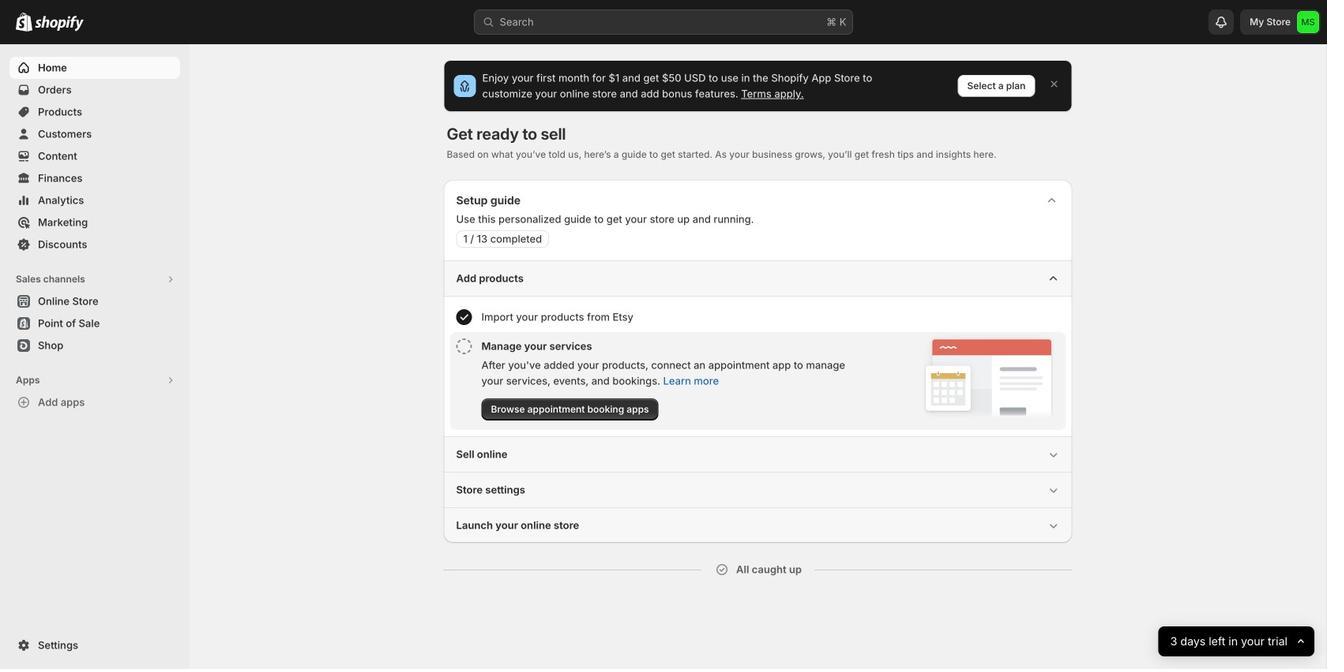 Task type: locate. For each thing, give the bounding box(es) containing it.
shopify image
[[16, 12, 32, 31], [35, 16, 84, 31]]

import your products from etsy group
[[450, 303, 1066, 332]]

add products group
[[444, 261, 1072, 437]]

0 horizontal spatial shopify image
[[16, 12, 32, 31]]

mark import your products from etsy as not done image
[[456, 310, 472, 325]]



Task type: describe. For each thing, give the bounding box(es) containing it.
1 horizontal spatial shopify image
[[35, 16, 84, 31]]

setup guide region
[[444, 180, 1072, 543]]

mark manage your services as done image
[[456, 339, 472, 355]]

guide categories group
[[444, 261, 1072, 543]]

manage your services group
[[450, 333, 1066, 430]]

my store image
[[1297, 11, 1319, 33]]



Task type: vqa. For each thing, say whether or not it's contained in the screenshot.
ADD PRODUCTS "group"
yes



